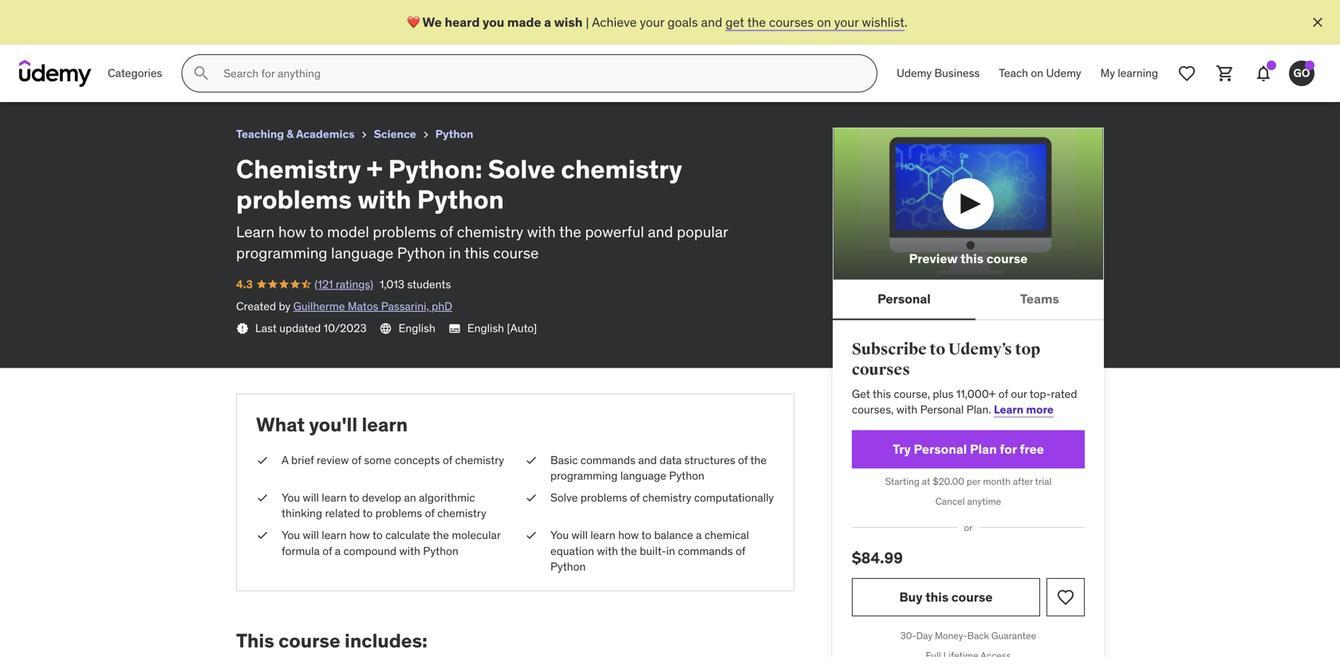 Task type: vqa. For each thing, say whether or not it's contained in the screenshot.
'Pro'
no



Task type: describe. For each thing, give the bounding box(es) containing it.
courses inside subscribe to udemy's top courses
[[852, 360, 911, 380]]

1 horizontal spatial 1,013
[[380, 277, 405, 292]]

model
[[327, 222, 369, 241]]

phd
[[432, 299, 453, 314]]

calculate
[[386, 529, 430, 543]]

categories
[[108, 66, 162, 80]]

0 vertical spatial and
[[701, 14, 723, 30]]

subscribe to udemy's top courses
[[852, 340, 1041, 380]]

you will learn how to calculate the molecular formula of a compound with python
[[282, 529, 501, 559]]

tab list containing personal
[[833, 280, 1105, 320]]

with left the powerful
[[527, 222, 556, 241]]

basic commands and data structures of the programming language python
[[551, 453, 767, 483]]

money-
[[935, 630, 968, 643]]

will for formula
[[303, 529, 319, 543]]

1 vertical spatial (121 ratings)
[[315, 277, 373, 292]]

free
[[1020, 441, 1045, 458]]

this for buy
[[926, 589, 949, 606]]

to down develop
[[363, 506, 373, 521]]

wishlist image
[[1057, 588, 1076, 607]]

we
[[423, 14, 442, 30]]

0 vertical spatial 4.3
[[13, 28, 30, 42]]

xsmall image for basic commands and data structures of the programming language python
[[525, 453, 538, 468]]

of right concepts
[[443, 453, 453, 468]]

try
[[893, 441, 911, 458]]

0 horizontal spatial (121
[[48, 28, 67, 42]]

1 vertical spatial (121
[[315, 277, 333, 292]]

the right get
[[748, 14, 766, 30]]

programming inside the "basic commands and data structures of the programming language python"
[[551, 469, 618, 483]]

wish
[[554, 14, 583, 30]]

in inside "chemistry + python: solve chemistry problems with python learn how to model problems of chemistry with the powerful and popular programming language python in this course"
[[449, 244, 461, 263]]

the inside the "basic commands and data structures of the programming language python"
[[751, 453, 767, 468]]

back
[[968, 630, 990, 643]]

try personal plan for free
[[893, 441, 1045, 458]]

what you'll learn
[[256, 413, 408, 437]]

the inside you will learn how to balance a chemical equation with the built-in commands of python
[[621, 544, 637, 559]]

submit search image
[[192, 64, 211, 83]]

commands inside the "basic commands and data structures of the programming language python"
[[581, 453, 636, 468]]

to inside you will learn how to balance a chemical equation with the built-in commands of python
[[642, 529, 652, 543]]

wishlist
[[862, 14, 905, 30]]

course inside button
[[952, 589, 993, 606]]

to inside you will learn how to calculate the molecular formula of a compound with python
[[373, 529, 383, 543]]

this inside "chemistry + python: solve chemistry problems with python learn how to model problems of chemistry with the powerful and popular programming language python in this course"
[[465, 244, 490, 263]]

$84.99
[[852, 549, 903, 568]]

science link
[[374, 125, 416, 144]]

personal inside 'get this course, plus 11,000+ of our top-rated courses, with personal plan.'
[[921, 403, 964, 417]]

0 horizontal spatial (121 ratings)
[[48, 28, 107, 42]]

try personal plan for free link
[[852, 431, 1085, 469]]

and inside the "basic commands and data structures of the programming language python"
[[639, 453, 657, 468]]

teaching
[[236, 127, 284, 141]]

month
[[983, 476, 1011, 488]]

brief
[[291, 453, 314, 468]]

0 vertical spatial courses
[[769, 14, 814, 30]]

1 your from the left
[[640, 14, 665, 30]]

the inside you will learn how to calculate the molecular formula of a compound with python
[[433, 529, 449, 543]]

of inside "chemistry + python: solve chemistry problems with python learn how to model problems of chemistry with the powerful and popular programming language python in this course"
[[440, 222, 453, 241]]

with inside 'get this course, plus 11,000+ of our top-rated courses, with personal plan.'
[[897, 403, 918, 417]]

you will learn to develop an algorithmic thinking related to problems of chemistry
[[282, 491, 487, 521]]

powerful
[[585, 222, 645, 241]]

my learning link
[[1091, 54, 1168, 93]]

solve problems of chemistry computationally
[[551, 491, 774, 505]]

❤️
[[407, 14, 420, 30]]

Search for anything text field
[[221, 60, 858, 87]]

0 horizontal spatial students
[[141, 28, 185, 42]]

30-
[[901, 630, 917, 643]]

or
[[964, 522, 973, 534]]

udemy business link
[[888, 54, 990, 93]]

develop
[[362, 491, 402, 505]]

xsmall image for you will learn to develop an algorithmic thinking related to problems of chemistry
[[256, 490, 269, 506]]

&
[[287, 127, 294, 141]]

get
[[726, 14, 745, 30]]

science
[[374, 127, 416, 141]]

starting at $20.00 per month after trial cancel anytime
[[886, 476, 1052, 508]]

day
[[917, 630, 933, 643]]

udemy inside "link"
[[1047, 66, 1082, 80]]

english for english
[[399, 321, 436, 336]]

chemical
[[705, 529, 750, 543]]

0 vertical spatial on
[[817, 14, 832, 30]]

2 vertical spatial personal
[[914, 441, 968, 458]]

xsmall image for solve problems of chemistry computationally
[[525, 490, 538, 506]]

with inside you will learn how to calculate the molecular formula of a compound with python
[[399, 544, 421, 559]]

10/2023
[[324, 321, 367, 336]]

30-day money-back guarantee
[[901, 630, 1037, 643]]

guilherme
[[293, 299, 345, 314]]

in inside you will learn how to balance a chemical equation with the built-in commands of python
[[667, 544, 676, 559]]

|
[[586, 14, 589, 30]]

structures
[[685, 453, 736, 468]]

with inside you will learn how to balance a chemical equation with the built-in commands of python
[[597, 544, 618, 559]]

teams
[[1021, 291, 1060, 307]]

goals
[[668, 14, 698, 30]]

$20.00
[[933, 476, 965, 488]]

what
[[256, 413, 305, 437]]

learn more
[[994, 403, 1054, 417]]

includes:
[[345, 629, 428, 653]]

of inside 'get this course, plus 11,000+ of our top-rated courses, with personal plan.'
[[999, 387, 1009, 401]]

teaching & academics link
[[236, 125, 355, 144]]

learn for you will learn how to calculate the molecular formula of a compound with python
[[322, 529, 347, 543]]

a inside you will learn how to balance a chemical equation with the built-in commands of python
[[696, 529, 702, 543]]

you have alerts image
[[1306, 61, 1315, 70]]

will for related
[[303, 491, 319, 505]]

buy
[[900, 589, 923, 606]]

udemy business
[[897, 66, 980, 80]]

more
[[1027, 403, 1054, 417]]

language inside "chemistry + python: solve chemistry problems with python learn how to model problems of chemistry with the powerful and popular programming language python in this course"
[[331, 244, 394, 263]]

computationally
[[695, 491, 774, 505]]

1 unread notification image
[[1267, 61, 1277, 70]]

of down the "basic commands and data structures of the programming language python"
[[630, 491, 640, 505]]

equation
[[551, 544, 595, 559]]

course inside "chemistry + python: solve chemistry problems with python learn how to model problems of chemistry with the powerful and popular programming language python in this course"
[[493, 244, 539, 263]]

commands inside you will learn how to balance a chemical equation with the built-in commands of python
[[678, 544, 733, 559]]

preview
[[909, 251, 958, 267]]

preview this course
[[909, 251, 1028, 267]]

python link
[[436, 125, 474, 144]]

problems inside you will learn to develop an algorithmic thinking related to problems of chemistry
[[376, 506, 422, 521]]

shopping cart with 0 items image
[[1216, 64, 1235, 83]]

created by guilherme matos passarini, phd
[[236, 299, 453, 314]]

cancel
[[936, 496, 965, 508]]

learn for you will learn to develop an algorithmic thinking related to problems of chemistry
[[322, 491, 347, 505]]

passarini,
[[381, 299, 429, 314]]

and inside "chemistry + python: solve chemistry problems with python learn how to model problems of chemistry with the powerful and popular programming language python in this course"
[[648, 222, 673, 241]]

teach
[[999, 66, 1029, 80]]

english [auto]
[[468, 321, 537, 336]]

with up model
[[358, 184, 412, 216]]

subscribe
[[852, 340, 927, 359]]

buy this course
[[900, 589, 993, 606]]

at
[[922, 476, 931, 488]]

close image
[[1310, 14, 1326, 30]]

course,
[[894, 387, 931, 401]]

popular
[[677, 222, 728, 241]]

created
[[236, 299, 276, 314]]

1 vertical spatial students
[[407, 277, 451, 292]]

made
[[507, 14, 542, 30]]

xsmall image for you will learn how to balance a chemical equation with the built-in commands of python
[[525, 528, 538, 544]]

of inside you will learn how to balance a chemical equation with the built-in commands of python
[[736, 544, 746, 559]]

plan.
[[967, 403, 992, 417]]



Task type: locate. For each thing, give the bounding box(es) containing it.
for
[[1000, 441, 1017, 458]]

problems right model
[[373, 222, 437, 241]]

python:
[[388, 153, 483, 185]]

learning
[[1118, 66, 1159, 80]]

this up the courses,
[[873, 387, 892, 401]]

1 udemy from the left
[[897, 66, 932, 80]]

udemy left the my
[[1047, 66, 1082, 80]]

1 vertical spatial language
[[621, 469, 667, 483]]

english down passarini,
[[399, 321, 436, 336]]

1 horizontal spatial language
[[621, 469, 667, 483]]

xsmall image
[[358, 128, 371, 141], [525, 453, 538, 468], [256, 490, 269, 506]]

2 vertical spatial a
[[335, 544, 341, 559]]

1 horizontal spatial english
[[468, 321, 504, 336]]

learn down 'our'
[[994, 403, 1024, 417]]

matos
[[348, 299, 379, 314]]

1 horizontal spatial courses
[[852, 360, 911, 380]]

a right balance
[[696, 529, 702, 543]]

basic
[[551, 453, 578, 468]]

commands down chemical
[[678, 544, 733, 559]]

1 vertical spatial a
[[696, 529, 702, 543]]

per
[[967, 476, 981, 488]]

you up the "equation"
[[551, 529, 569, 543]]

you inside you will learn how to balance a chemical equation with the built-in commands of python
[[551, 529, 569, 543]]

english right closed captions image
[[468, 321, 504, 336]]

of inside you will learn to develop an algorithmic thinking related to problems of chemistry
[[425, 506, 435, 521]]

learn inside "chemistry + python: solve chemistry problems with python learn how to model problems of chemistry with the powerful and popular programming language python in this course"
[[236, 222, 275, 241]]

a left wish
[[544, 14, 552, 30]]

of right the formula
[[323, 544, 332, 559]]

1,013 up passarini,
[[380, 277, 405, 292]]

a left compound
[[335, 544, 341, 559]]

go link
[[1283, 54, 1322, 93]]

1 horizontal spatial udemy
[[1047, 66, 1082, 80]]

this inside button
[[961, 251, 984, 267]]

students up categories
[[141, 28, 185, 42]]

0 vertical spatial ratings)
[[69, 28, 107, 42]]

python inside you will learn how to calculate the molecular formula of a compound with python
[[423, 544, 459, 559]]

1,013 students up categories
[[113, 28, 185, 42]]

and left get
[[701, 14, 723, 30]]

1 vertical spatial and
[[648, 222, 673, 241]]

with right the "equation"
[[597, 544, 618, 559]]

will inside you will learn to develop an algorithmic thinking related to problems of chemistry
[[303, 491, 319, 505]]

of right structures
[[738, 453, 748, 468]]

of left some
[[352, 453, 361, 468]]

0 horizontal spatial 4.3
[[13, 28, 30, 42]]

course up [auto]
[[493, 244, 539, 263]]

xsmall image left basic
[[525, 453, 538, 468]]

0 horizontal spatial your
[[640, 14, 665, 30]]

courses,
[[852, 403, 894, 417]]

course up 30-day money-back guarantee
[[952, 589, 993, 606]]

how for you will learn how to balance a chemical equation with the built-in commands of python
[[618, 529, 639, 543]]

chemistry + python: solve chemistry problems with python learn how to model problems of chemistry with the powerful and popular programming language python in this course
[[236, 153, 728, 263]]

thinking
[[282, 506, 322, 521]]

xsmall image for last updated 10/2023
[[236, 322, 249, 335]]

to up related on the left of page
[[349, 491, 359, 505]]

0 horizontal spatial 1,013 students
[[113, 28, 185, 42]]

4.3 up created
[[236, 277, 253, 292]]

business
[[935, 66, 980, 80]]

buy this course button
[[852, 579, 1041, 617]]

1 horizontal spatial (121 ratings)
[[315, 277, 373, 292]]

to left model
[[310, 222, 324, 241]]

programming
[[236, 244, 328, 263], [551, 469, 618, 483]]

you for you will learn how to balance a chemical equation with the built-in commands of python
[[551, 529, 569, 543]]

problems down "an"
[[376, 506, 422, 521]]

you up the formula
[[282, 529, 300, 543]]

1 horizontal spatial how
[[350, 529, 370, 543]]

personal inside button
[[878, 291, 931, 307]]

you'll
[[309, 413, 358, 437]]

teach on udemy link
[[990, 54, 1091, 93]]

this for preview
[[961, 251, 984, 267]]

learn up some
[[362, 413, 408, 437]]

0 horizontal spatial language
[[331, 244, 394, 263]]

programming up by
[[236, 244, 328, 263]]

personal down plus
[[921, 403, 964, 417]]

you
[[282, 491, 300, 505], [282, 529, 300, 543], [551, 529, 569, 543]]

go
[[1294, 66, 1311, 80]]

(121 up udemy image
[[48, 28, 67, 42]]

0 vertical spatial learn
[[236, 222, 275, 241]]

the right calculate
[[433, 529, 449, 543]]

learn more link
[[994, 403, 1054, 417]]

by
[[279, 299, 291, 314]]

python up passarini,
[[397, 244, 445, 263]]

top
[[1016, 340, 1041, 359]]

some
[[364, 453, 392, 468]]

0 vertical spatial 1,013
[[113, 28, 138, 42]]

(121 up guilherme
[[315, 277, 333, 292]]

2 your from the left
[[835, 14, 859, 30]]

built-
[[640, 544, 667, 559]]

you inside you will learn to develop an algorithmic thinking related to problems of chemistry
[[282, 491, 300, 505]]

this for get
[[873, 387, 892, 401]]

of left 'our'
[[999, 387, 1009, 401]]

review
[[317, 453, 349, 468]]

2 vertical spatial xsmall image
[[256, 490, 269, 506]]

python down the "equation"
[[551, 560, 586, 574]]

.
[[905, 14, 908, 30]]

4.3 up udemy image
[[13, 28, 30, 42]]

udemy image
[[19, 60, 92, 87]]

get this course, plus 11,000+ of our top-rated courses, with personal plan.
[[852, 387, 1078, 417]]

heard
[[445, 14, 480, 30]]

0 horizontal spatial courses
[[769, 14, 814, 30]]

1 vertical spatial solve
[[551, 491, 578, 505]]

programming down basic
[[551, 469, 618, 483]]

learn for what you'll learn
[[362, 413, 408, 437]]

1 vertical spatial 1,013 students
[[380, 277, 451, 292]]

to inside subscribe to udemy's top courses
[[930, 340, 946, 359]]

this inside button
[[926, 589, 949, 606]]

xsmall image for you will learn how to calculate the molecular formula of a compound with python
[[256, 528, 269, 544]]

chemistry
[[561, 153, 683, 185], [457, 222, 524, 241], [455, 453, 504, 468], [643, 491, 692, 505], [437, 506, 487, 521]]

xsmall image
[[420, 128, 432, 141], [236, 322, 249, 335], [256, 453, 269, 468], [525, 490, 538, 506], [256, 528, 269, 544], [525, 528, 538, 544]]

data
[[660, 453, 682, 468]]

python down data
[[669, 469, 705, 483]]

courses right get
[[769, 14, 814, 30]]

1 vertical spatial in
[[667, 544, 676, 559]]

trial
[[1036, 476, 1052, 488]]

1 vertical spatial courses
[[852, 360, 911, 380]]

and
[[701, 14, 723, 30], [648, 222, 673, 241], [639, 453, 657, 468]]

1 horizontal spatial xsmall image
[[358, 128, 371, 141]]

categories button
[[98, 54, 172, 93]]

related
[[325, 506, 360, 521]]

learn inside you will learn to develop an algorithmic thinking related to problems of chemistry
[[322, 491, 347, 505]]

with
[[358, 184, 412, 216], [527, 222, 556, 241], [897, 403, 918, 417], [399, 544, 421, 559], [597, 544, 618, 559]]

(121 ratings) up created by guilherme matos passarini, phd
[[315, 277, 373, 292]]

❤️   we heard you made a wish | achieve your goals and get the courses on your wishlist .
[[407, 14, 908, 30]]

problems up the "equation"
[[581, 491, 628, 505]]

commands right basic
[[581, 453, 636, 468]]

will up thinking
[[303, 491, 319, 505]]

wishlist image
[[1178, 64, 1197, 83]]

course right this
[[279, 629, 341, 653]]

compound
[[344, 544, 397, 559]]

0 vertical spatial programming
[[236, 244, 328, 263]]

you for you will learn how to calculate the molecular formula of a compound with python
[[282, 529, 300, 543]]

the
[[748, 14, 766, 30], [559, 222, 582, 241], [751, 453, 767, 468], [433, 529, 449, 543], [621, 544, 637, 559]]

(121 ratings) up udemy image
[[48, 28, 107, 42]]

of down python:
[[440, 222, 453, 241]]

you up thinking
[[282, 491, 300, 505]]

top-
[[1030, 387, 1052, 401]]

0 vertical spatial (121 ratings)
[[48, 28, 107, 42]]

1 horizontal spatial a
[[544, 14, 552, 30]]

0 vertical spatial language
[[331, 244, 394, 263]]

xsmall image down what
[[256, 490, 269, 506]]

personal down preview
[[878, 291, 931, 307]]

0 vertical spatial xsmall image
[[358, 128, 371, 141]]

course language image
[[380, 322, 392, 335]]

xsmall image left science link
[[358, 128, 371, 141]]

(121 ratings)
[[48, 28, 107, 42], [315, 277, 373, 292]]

python inside the "basic commands and data structures of the programming language python"
[[669, 469, 705, 483]]

udemy left business
[[897, 66, 932, 80]]

courses down subscribe
[[852, 360, 911, 380]]

personal up $20.00
[[914, 441, 968, 458]]

on
[[817, 14, 832, 30], [1031, 66, 1044, 80]]

python down calculate
[[423, 544, 459, 559]]

chemistry
[[236, 153, 361, 185]]

1 horizontal spatial commands
[[678, 544, 733, 559]]

solve inside "chemistry + python: solve chemistry problems with python learn how to model problems of chemistry with the powerful and popular programming language python in this course"
[[488, 153, 556, 185]]

of down algorithmic
[[425, 506, 435, 521]]

0 vertical spatial 1,013 students
[[113, 28, 185, 42]]

1 vertical spatial xsmall image
[[525, 453, 538, 468]]

learn inside you will learn how to balance a chemical equation with the built-in commands of python
[[591, 529, 616, 543]]

1 horizontal spatial 1,013 students
[[380, 277, 451, 292]]

language
[[331, 244, 394, 263], [621, 469, 667, 483]]

to
[[310, 222, 324, 241], [930, 340, 946, 359], [349, 491, 359, 505], [363, 506, 373, 521], [373, 529, 383, 543], [642, 529, 652, 543]]

formula
[[282, 544, 320, 559]]

language down model
[[331, 244, 394, 263]]

will inside you will learn how to calculate the molecular formula of a compound with python
[[303, 529, 319, 543]]

this right buy
[[926, 589, 949, 606]]

language up solve problems of chemistry computationally
[[621, 469, 667, 483]]

anytime
[[968, 496, 1002, 508]]

english for english [auto]
[[468, 321, 504, 336]]

a brief review of some concepts of chemistry
[[282, 453, 504, 468]]

2 horizontal spatial how
[[618, 529, 639, 543]]

course
[[493, 244, 539, 263], [987, 251, 1028, 267], [952, 589, 993, 606], [279, 629, 341, 653]]

1 vertical spatial personal
[[921, 403, 964, 417]]

learn up related on the left of page
[[322, 491, 347, 505]]

in up phd
[[449, 244, 461, 263]]

how inside you will learn how to balance a chemical equation with the built-in commands of python
[[618, 529, 639, 543]]

our
[[1011, 387, 1028, 401]]

0 horizontal spatial ratings)
[[69, 28, 107, 42]]

guilherme matos passarini, phd link
[[293, 299, 453, 314]]

1 horizontal spatial your
[[835, 14, 859, 30]]

students up phd
[[407, 277, 451, 292]]

1 vertical spatial on
[[1031, 66, 1044, 80]]

this right preview
[[961, 251, 984, 267]]

1,013
[[113, 28, 138, 42], [380, 277, 405, 292]]

academics
[[296, 127, 355, 141]]

0 vertical spatial in
[[449, 244, 461, 263]]

learn up the "equation"
[[591, 529, 616, 543]]

0 horizontal spatial programming
[[236, 244, 328, 263]]

your left the goals
[[640, 14, 665, 30]]

will up the "equation"
[[572, 529, 588, 543]]

of inside the "basic commands and data structures of the programming language python"
[[738, 453, 748, 468]]

how left model
[[278, 222, 306, 241]]

1 horizontal spatial programming
[[551, 469, 618, 483]]

teams button
[[976, 280, 1105, 319]]

0 horizontal spatial on
[[817, 14, 832, 30]]

1 horizontal spatial learn
[[994, 403, 1024, 417]]

on right 'teach'
[[1031, 66, 1044, 80]]

to up compound
[[373, 529, 383, 543]]

1 horizontal spatial (121
[[315, 277, 333, 292]]

this inside 'get this course, plus 11,000+ of our top-rated courses, with personal plan.'
[[873, 387, 892, 401]]

this up english [auto]
[[465, 244, 490, 263]]

you inside you will learn how to calculate the molecular formula of a compound with python
[[282, 529, 300, 543]]

learn inside you will learn how to calculate the molecular formula of a compound with python
[[322, 529, 347, 543]]

1 vertical spatial commands
[[678, 544, 733, 559]]

2 horizontal spatial xsmall image
[[525, 453, 538, 468]]

[auto]
[[507, 321, 537, 336]]

+
[[367, 153, 383, 185]]

tab list
[[833, 280, 1105, 320]]

to inside "chemistry + python: solve chemistry problems with python learn how to model problems of chemistry with the powerful and popular programming language python in this course"
[[310, 222, 324, 241]]

the left the powerful
[[559, 222, 582, 241]]

preview this course button
[[833, 128, 1105, 280]]

how inside you will learn how to calculate the molecular formula of a compound with python
[[350, 529, 370, 543]]

rated
[[1052, 387, 1078, 401]]

of
[[440, 222, 453, 241], [999, 387, 1009, 401], [352, 453, 361, 468], [443, 453, 453, 468], [738, 453, 748, 468], [630, 491, 640, 505], [425, 506, 435, 521], [323, 544, 332, 559], [736, 544, 746, 559]]

will for equation
[[572, 529, 588, 543]]

your left wishlist
[[835, 14, 859, 30]]

personal
[[878, 291, 931, 307], [921, 403, 964, 417], [914, 441, 968, 458]]

0 vertical spatial a
[[544, 14, 552, 30]]

of inside you will learn how to calculate the molecular formula of a compound with python
[[323, 544, 332, 559]]

1 horizontal spatial 4.3
[[236, 277, 253, 292]]

0 horizontal spatial udemy
[[897, 66, 932, 80]]

get
[[852, 387, 871, 401]]

problems up model
[[236, 184, 352, 216]]

the left built-
[[621, 544, 637, 559]]

notifications image
[[1255, 64, 1274, 83]]

updated
[[280, 321, 321, 336]]

1 horizontal spatial ratings)
[[336, 277, 373, 292]]

closed captions image
[[448, 322, 461, 335]]

python up python:
[[436, 127, 474, 141]]

programming inside "chemistry + python: solve chemistry problems with python learn how to model problems of chemistry with the powerful and popular programming language python in this course"
[[236, 244, 328, 263]]

after
[[1013, 476, 1034, 488]]

0 horizontal spatial learn
[[236, 222, 275, 241]]

learn for you will learn how to balance a chemical equation with the built-in commands of python
[[591, 529, 616, 543]]

1,013 students
[[113, 28, 185, 42], [380, 277, 451, 292]]

1 vertical spatial learn
[[994, 403, 1024, 417]]

0 horizontal spatial in
[[449, 244, 461, 263]]

0 horizontal spatial how
[[278, 222, 306, 241]]

with down course,
[[897, 403, 918, 417]]

on inside "link"
[[1031, 66, 1044, 80]]

course inside button
[[987, 251, 1028, 267]]

a
[[544, 14, 552, 30], [696, 529, 702, 543], [335, 544, 341, 559]]

0 horizontal spatial xsmall image
[[256, 490, 269, 506]]

plus
[[933, 387, 954, 401]]

2 vertical spatial and
[[639, 453, 657, 468]]

11,000+
[[957, 387, 996, 401]]

0 horizontal spatial a
[[335, 544, 341, 559]]

0 vertical spatial solve
[[488, 153, 556, 185]]

1,013 up categories
[[113, 28, 138, 42]]

teach on udemy
[[999, 66, 1082, 80]]

1 vertical spatial ratings)
[[336, 277, 373, 292]]

you for you will learn to develop an algorithmic thinking related to problems of chemistry
[[282, 491, 300, 505]]

and left data
[[639, 453, 657, 468]]

on left wishlist
[[817, 14, 832, 30]]

0 horizontal spatial commands
[[581, 453, 636, 468]]

2 udemy from the left
[[1047, 66, 1082, 80]]

learn
[[236, 222, 275, 241], [994, 403, 1024, 417]]

how for you will learn how to calculate the molecular formula of a compound with python
[[350, 529, 370, 543]]

0 vertical spatial (121
[[48, 28, 67, 42]]

language inside the "basic commands and data structures of the programming language python"
[[621, 469, 667, 483]]

1 vertical spatial 4.3
[[236, 277, 253, 292]]

xsmall image for a brief review of some concepts of chemistry
[[256, 453, 269, 468]]

algorithmic
[[419, 491, 475, 505]]

to up built-
[[642, 529, 652, 543]]

1 horizontal spatial in
[[667, 544, 676, 559]]

2 english from the left
[[468, 321, 504, 336]]

in down balance
[[667, 544, 676, 559]]

0 horizontal spatial english
[[399, 321, 436, 336]]

learn down related on the left of page
[[322, 529, 347, 543]]

and left "popular" at the right top
[[648, 222, 673, 241]]

0 vertical spatial commands
[[581, 453, 636, 468]]

how up compound
[[350, 529, 370, 543]]

1,013 students up passarini,
[[380, 277, 451, 292]]

with down calculate
[[399, 544, 421, 559]]

how inside "chemistry + python: solve chemistry problems with python learn how to model problems of chemistry with the powerful and popular programming language python in this course"
[[278, 222, 306, 241]]

molecular
[[452, 529, 501, 543]]

1 english from the left
[[399, 321, 436, 336]]

1 vertical spatial programming
[[551, 469, 618, 483]]

will up the formula
[[303, 529, 319, 543]]

course up the teams
[[987, 251, 1028, 267]]

python inside you will learn how to balance a chemical equation with the built-in commands of python
[[551, 560, 586, 574]]

chemistry inside you will learn to develop an algorithmic thinking related to problems of chemistry
[[437, 506, 487, 521]]

ratings) up the matos
[[336, 277, 373, 292]]

0 vertical spatial students
[[141, 28, 185, 42]]

the inside "chemistry + python: solve chemistry problems with python learn how to model problems of chemistry with the powerful and popular programming language python in this course"
[[559, 222, 582, 241]]

learn up created
[[236, 222, 275, 241]]

learn
[[362, 413, 408, 437], [322, 491, 347, 505], [322, 529, 347, 543], [591, 529, 616, 543]]

how left balance
[[618, 529, 639, 543]]

0 horizontal spatial 1,013
[[113, 28, 138, 42]]

will inside you will learn how to balance a chemical equation with the built-in commands of python
[[572, 529, 588, 543]]

1 vertical spatial 1,013
[[380, 277, 405, 292]]

0 vertical spatial personal
[[878, 291, 931, 307]]

of down chemical
[[736, 544, 746, 559]]

to left udemy's
[[930, 340, 946, 359]]

a inside you will learn how to calculate the molecular formula of a compound with python
[[335, 544, 341, 559]]

python down python link
[[417, 184, 504, 216]]

last updated 10/2023
[[255, 321, 367, 336]]

2 horizontal spatial a
[[696, 529, 702, 543]]

1 horizontal spatial students
[[407, 277, 451, 292]]

1 horizontal spatial on
[[1031, 66, 1044, 80]]



